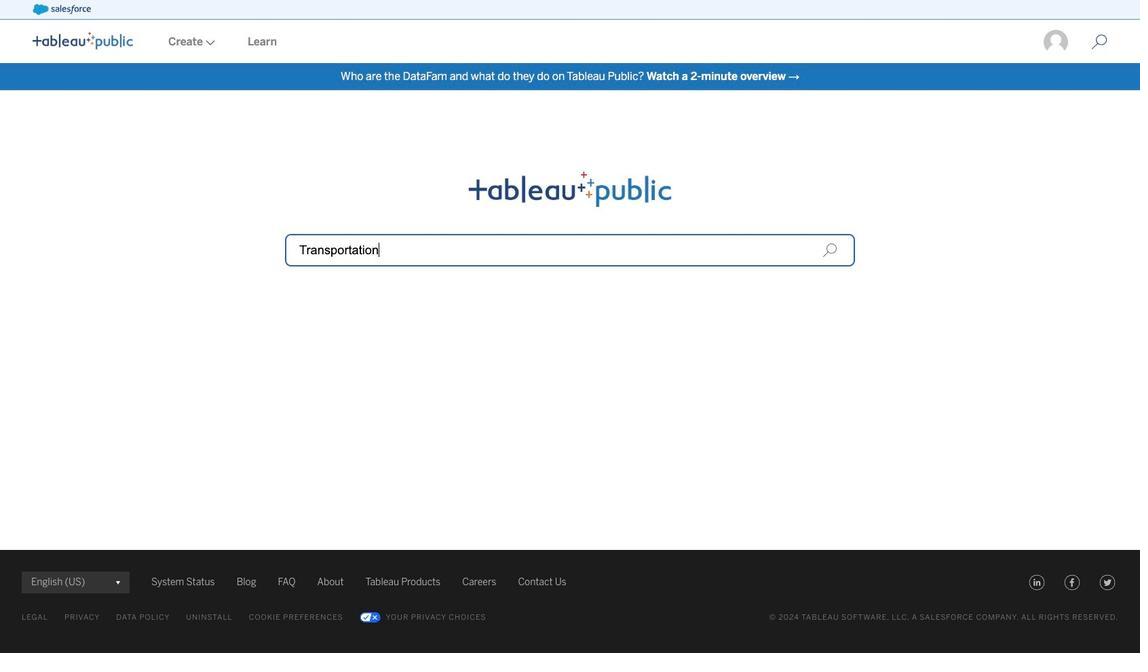 Task type: describe. For each thing, give the bounding box(es) containing it.
search image
[[823, 243, 838, 258]]

ruby.anderson5854 image
[[1043, 29, 1070, 56]]

logo image
[[33, 32, 133, 50]]

Search input field
[[285, 234, 855, 267]]



Task type: vqa. For each thing, say whether or not it's contained in the screenshot.
CREATE 'image'
yes



Task type: locate. For each thing, give the bounding box(es) containing it.
go to search image
[[1075, 34, 1124, 50]]

selected language element
[[31, 572, 120, 594]]

create image
[[203, 40, 215, 45]]

salesforce logo image
[[33, 4, 91, 15]]



